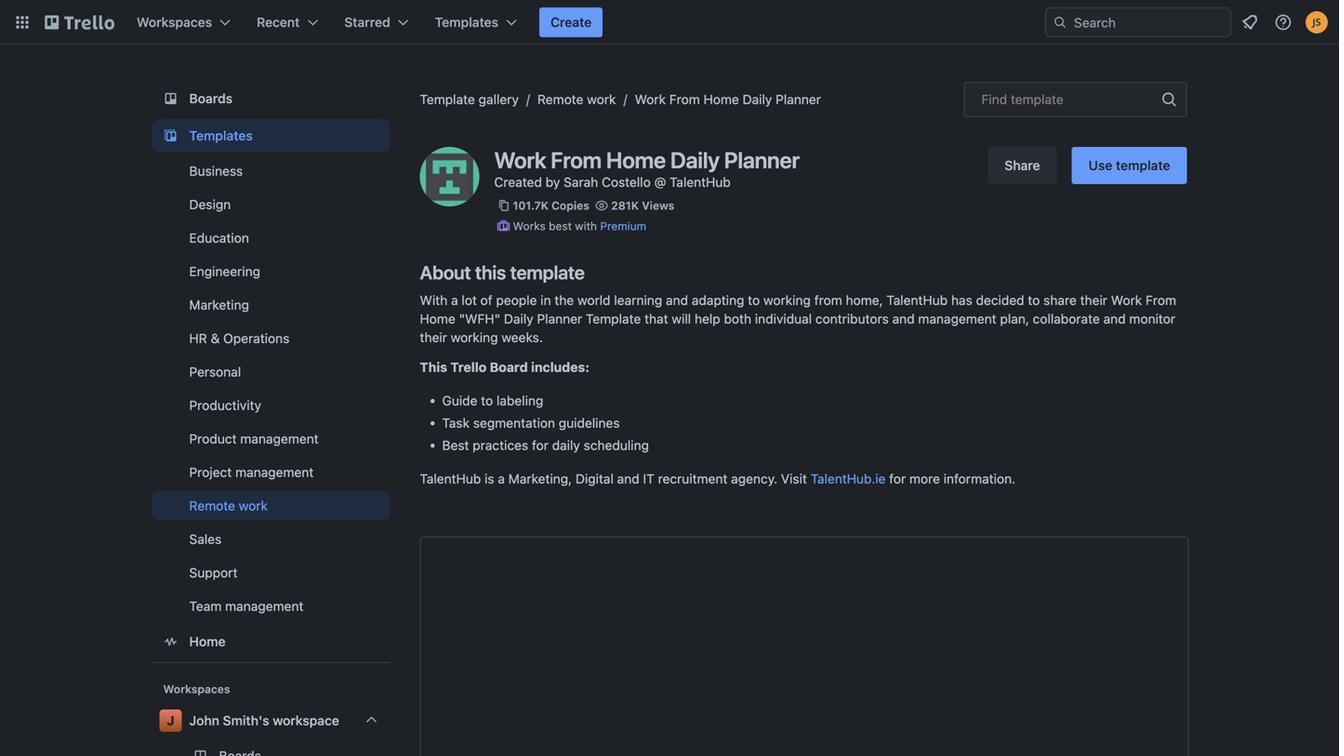 Task type: describe. For each thing, give the bounding box(es) containing it.
views
[[642, 199, 674, 212]]

information.
[[944, 471, 1016, 486]]

101.7k copies
[[513, 199, 589, 212]]

work from home daily planner created by sarah costello @ talenthub
[[494, 147, 800, 190]]

sm image
[[494, 217, 513, 235]]

home link
[[152, 625, 390, 658]]

will
[[672, 311, 691, 326]]

labeling
[[497, 393, 543, 408]]

monitor
[[1129, 311, 1176, 326]]

that
[[645, 311, 668, 326]]

1 vertical spatial their
[[420, 330, 447, 345]]

home down team at the bottom left of the page
[[189, 634, 226, 649]]

281k views
[[611, 199, 674, 212]]

talenthub.ie link
[[811, 471, 886, 486]]

templates inside 'link'
[[189, 128, 253, 143]]

talenthub inside work from home daily planner created by sarah costello @ talenthub
[[670, 174, 731, 190]]

work from home daily planner link
[[635, 92, 821, 107]]

template for find template
[[1011, 92, 1064, 107]]

project management
[[189, 465, 314, 480]]

marketing
[[189, 297, 249, 312]]

1 vertical spatial work
[[239, 498, 268, 513]]

templates button
[[424, 7, 528, 37]]

template board image
[[160, 125, 182, 147]]

share
[[1044, 292, 1077, 308]]

both
[[724, 311, 751, 326]]

with a lot of people in the world learning and adapting to working from home, talenthub has decided to share their work from home "wfh" daily planner template that will help both individual contributors and management plan, collaborate and monitor their working weeks.
[[420, 292, 1176, 345]]

world
[[578, 292, 611, 308]]

and left it
[[617, 471, 640, 486]]

daily for work from home daily planner created by sarah costello @ talenthub
[[670, 147, 720, 173]]

marketing,
[[508, 471, 572, 486]]

find template
[[982, 92, 1064, 107]]

it
[[643, 471, 655, 486]]

boards
[[189, 91, 233, 106]]

use
[[1089, 158, 1113, 173]]

boards link
[[152, 82, 390, 115]]

best
[[442, 438, 469, 453]]

scheduling
[[584, 438, 649, 453]]

people
[[496, 292, 537, 308]]

101.7k
[[513, 199, 549, 212]]

work for work from home daily planner created by sarah costello @ talenthub
[[494, 147, 546, 173]]

home image
[[160, 631, 182, 653]]

and left monitor
[[1104, 311, 1126, 326]]

Search field
[[1068, 8, 1230, 36]]

task
[[442, 415, 470, 431]]

use template button
[[1072, 147, 1187, 184]]

productivity
[[189, 398, 261, 413]]

search image
[[1053, 15, 1068, 30]]

@
[[654, 174, 666, 190]]

2 vertical spatial template
[[510, 261, 585, 283]]

daily for work from home daily planner
[[743, 92, 772, 107]]

includes:
[[531, 359, 590, 375]]

lot
[[462, 292, 477, 308]]

template gallery link
[[420, 92, 519, 107]]

board
[[490, 359, 528, 375]]

of
[[480, 292, 493, 308]]

home inside the with a lot of people in the world learning and adapting to working from home, talenthub has decided to share their work from home "wfh" daily planner template that will help both individual contributors and management plan, collaborate and monitor their working weeks.
[[420, 311, 455, 326]]

project management link
[[152, 458, 390, 487]]

engineering link
[[152, 257, 390, 286]]

adapting
[[692, 292, 744, 308]]

0 horizontal spatial remote work link
[[152, 491, 390, 521]]

personal link
[[152, 357, 390, 387]]

trello
[[451, 359, 487, 375]]

281k
[[611, 199, 639, 212]]

work for work from home daily planner
[[635, 92, 666, 107]]

hr & operations
[[189, 331, 290, 346]]

agency.
[[731, 471, 778, 486]]

1 horizontal spatial to
[[748, 292, 760, 308]]

john smith (johnsmith38824343) image
[[1306, 11, 1328, 33]]

template inside the with a lot of people in the world learning and adapting to working from home, talenthub has decided to share their work from home "wfh" daily planner template that will help both individual contributors and management plan, collaborate and monitor their working weeks.
[[586, 311, 641, 326]]

project
[[189, 465, 232, 480]]

design link
[[152, 190, 390, 219]]

support
[[189, 565, 238, 580]]

productivity link
[[152, 391, 390, 420]]

team
[[189, 598, 222, 614]]

management for project management
[[235, 465, 314, 480]]

2 vertical spatial talenthub
[[420, 471, 481, 486]]

sales link
[[152, 525, 390, 554]]

templates link
[[152, 119, 390, 153]]

find
[[982, 92, 1007, 107]]

talenthub.ie
[[811, 471, 886, 486]]

primary element
[[0, 0, 1339, 45]]

templates inside dropdown button
[[435, 14, 499, 30]]

workspaces button
[[126, 7, 242, 37]]

guidelines
[[559, 415, 620, 431]]

from for work from home daily planner created by sarah costello @ talenthub
[[551, 147, 602, 173]]

create
[[551, 14, 592, 30]]

board image
[[160, 87, 182, 110]]

is
[[485, 471, 494, 486]]

0 notifications image
[[1239, 11, 1261, 33]]

for inside guide to labeling task segmentation guidelines best practices for daily scheduling
[[532, 438, 549, 453]]

education
[[189, 230, 249, 246]]

this
[[420, 359, 447, 375]]

1 horizontal spatial work
[[587, 92, 616, 107]]

daily
[[552, 438, 580, 453]]

from for work from home daily planner
[[669, 92, 700, 107]]

premium link
[[600, 219, 646, 233]]

Find template field
[[964, 82, 1187, 117]]

back to home image
[[45, 7, 114, 37]]

planner for work from home daily planner
[[776, 92, 821, 107]]

work inside the with a lot of people in the world learning and adapting to working from home, talenthub has decided to share their work from home "wfh" daily planner template that will help both individual contributors and management plan, collaborate and monitor their working weeks.
[[1111, 292, 1142, 308]]

a inside the with a lot of people in the world learning and adapting to working from home, talenthub has decided to share their work from home "wfh" daily planner template that will help both individual contributors and management plan, collaborate and monitor their working weeks.
[[451, 292, 458, 308]]

digital
[[576, 471, 614, 486]]

in
[[541, 292, 551, 308]]

planner inside the with a lot of people in the world learning and adapting to working from home, talenthub has decided to share their work from home "wfh" daily planner template that will help both individual contributors and management plan, collaborate and monitor their working weeks.
[[537, 311, 582, 326]]

costello
[[602, 174, 651, 190]]

0 vertical spatial remote
[[538, 92, 584, 107]]

sarah costello @ talenthub image
[[420, 147, 479, 206]]

0 vertical spatial template
[[420, 92, 475, 107]]



Task type: locate. For each thing, give the bounding box(es) containing it.
from inside the with a lot of people in the world learning and adapting to working from home, talenthub has decided to share their work from home "wfh" daily planner template that will help both individual contributors and management plan, collaborate and monitor their working weeks.
[[1146, 292, 1176, 308]]

2 horizontal spatial talenthub
[[887, 292, 948, 308]]

home inside work from home daily planner created by sarah costello @ talenthub
[[606, 147, 666, 173]]

remote work link down 'create' button
[[538, 92, 616, 107]]

0 horizontal spatial a
[[451, 292, 458, 308]]

templates
[[435, 14, 499, 30], [189, 128, 253, 143]]

created
[[494, 174, 542, 190]]

1 horizontal spatial templates
[[435, 14, 499, 30]]

gallery
[[479, 92, 519, 107]]

product management
[[189, 431, 319, 446]]

starred
[[344, 14, 390, 30]]

their up collaborate
[[1080, 292, 1108, 308]]

a left lot
[[451, 292, 458, 308]]

copies
[[552, 199, 589, 212]]

for left more
[[889, 471, 906, 486]]

2 horizontal spatial from
[[1146, 292, 1176, 308]]

hr & operations link
[[152, 324, 390, 353]]

sarah
[[564, 174, 598, 190]]

work up created
[[494, 147, 546, 173]]

business link
[[152, 156, 390, 186]]

2 vertical spatial work
[[1111, 292, 1142, 308]]

2 vertical spatial daily
[[504, 311, 533, 326]]

their
[[1080, 292, 1108, 308], [420, 330, 447, 345]]

talenthub left has
[[887, 292, 948, 308]]

best
[[549, 219, 572, 233]]

1 vertical spatial talenthub
[[887, 292, 948, 308]]

1 horizontal spatial working
[[764, 292, 811, 308]]

1 vertical spatial planner
[[724, 147, 800, 173]]

and up will at the right top
[[666, 292, 688, 308]]

daily inside the with a lot of people in the world learning and adapting to working from home, talenthub has decided to share their work from home "wfh" daily planner template that will help both individual contributors and management plan, collaborate and monitor their working weeks.
[[504, 311, 533, 326]]

product management link
[[152, 424, 390, 454]]

remote work link up sales "link"
[[152, 491, 390, 521]]

0 vertical spatial workspaces
[[137, 14, 212, 30]]

remote right the gallery
[[538, 92, 584, 107]]

by
[[546, 174, 560, 190]]

starred button
[[333, 7, 420, 37]]

0 horizontal spatial their
[[420, 330, 447, 345]]

from inside work from home daily planner created by sarah costello @ talenthub
[[551, 147, 602, 173]]

has
[[951, 292, 973, 308]]

0 horizontal spatial daily
[[504, 311, 533, 326]]

0 horizontal spatial work
[[494, 147, 546, 173]]

workspaces
[[137, 14, 212, 30], [163, 683, 230, 696]]

open information menu image
[[1274, 13, 1293, 32]]

remote down project
[[189, 498, 235, 513]]

to inside guide to labeling task segmentation guidelines best practices for daily scheduling
[[481, 393, 493, 408]]

1 vertical spatial remote
[[189, 498, 235, 513]]

home
[[704, 92, 739, 107], [606, 147, 666, 173], [420, 311, 455, 326], [189, 634, 226, 649]]

1 horizontal spatial remote work link
[[538, 92, 616, 107]]

management for product management
[[240, 431, 319, 446]]

0 horizontal spatial talenthub
[[420, 471, 481, 486]]

to up both
[[748, 292, 760, 308]]

1 horizontal spatial for
[[889, 471, 906, 486]]

2 vertical spatial from
[[1146, 292, 1176, 308]]

work inside work from home daily planner created by sarah costello @ talenthub
[[494, 147, 546, 173]]

support link
[[152, 558, 390, 588]]

weeks.
[[502, 330, 543, 345]]

recent button
[[246, 7, 330, 37]]

work
[[635, 92, 666, 107], [494, 147, 546, 173], [1111, 292, 1142, 308]]

daily inside work from home daily planner created by sarah costello @ talenthub
[[670, 147, 720, 173]]

help
[[695, 311, 720, 326]]

1 horizontal spatial template
[[1011, 92, 1064, 107]]

talenthub is a marketing, digital and it recruitment agency. visit talenthub.ie for more information.
[[420, 471, 1016, 486]]

from
[[814, 292, 842, 308]]

to
[[748, 292, 760, 308], [1028, 292, 1040, 308], [481, 393, 493, 408]]

1 horizontal spatial daily
[[670, 147, 720, 173]]

1 vertical spatial workspaces
[[163, 683, 230, 696]]

home up costello
[[606, 147, 666, 173]]

guide
[[442, 393, 478, 408]]

collaborate
[[1033, 311, 1100, 326]]

design
[[189, 197, 231, 212]]

john smith's workspace
[[189, 713, 339, 728]]

talenthub down best
[[420, 471, 481, 486]]

0 horizontal spatial template
[[510, 261, 585, 283]]

remote work inside remote work link
[[189, 498, 268, 513]]

0 horizontal spatial remote work
[[189, 498, 268, 513]]

for left daily
[[532, 438, 549, 453]]

template inside button
[[1116, 158, 1170, 173]]

planner inside work from home daily planner created by sarah costello @ talenthub
[[724, 147, 800, 173]]

0 vertical spatial a
[[451, 292, 458, 308]]

2 horizontal spatial to
[[1028, 292, 1040, 308]]

daily
[[743, 92, 772, 107], [670, 147, 720, 173], [504, 311, 533, 326]]

0 vertical spatial work
[[587, 92, 616, 107]]

team management link
[[152, 592, 390, 621]]

decided
[[976, 292, 1024, 308]]

0 horizontal spatial templates
[[189, 128, 253, 143]]

a
[[451, 292, 458, 308], [498, 471, 505, 486]]

template inside field
[[1011, 92, 1064, 107]]

1 vertical spatial template
[[1116, 158, 1170, 173]]

work down project management
[[239, 498, 268, 513]]

this
[[475, 261, 506, 283]]

0 horizontal spatial remote
[[189, 498, 235, 513]]

recruitment
[[658, 471, 728, 486]]

talenthub inside the with a lot of people in the world learning and adapting to working from home, talenthub has decided to share their work from home "wfh" daily planner template that will help both individual contributors and management plan, collaborate and monitor their working weeks.
[[887, 292, 948, 308]]

to left share
[[1028, 292, 1040, 308]]

more
[[910, 471, 940, 486]]

1 vertical spatial a
[[498, 471, 505, 486]]

management down productivity link
[[240, 431, 319, 446]]

2 horizontal spatial work
[[1111, 292, 1142, 308]]

a right is
[[498, 471, 505, 486]]

remote
[[538, 92, 584, 107], [189, 498, 235, 513]]

1 horizontal spatial remote work
[[538, 92, 616, 107]]

templates up template gallery
[[435, 14, 499, 30]]

workspaces up john
[[163, 683, 230, 696]]

2 vertical spatial planner
[[537, 311, 582, 326]]

recent
[[257, 14, 300, 30]]

practices
[[473, 438, 528, 453]]

1 horizontal spatial template
[[586, 311, 641, 326]]

0 horizontal spatial to
[[481, 393, 493, 408]]

and right contributors
[[892, 311, 915, 326]]

personal
[[189, 364, 241, 379]]

home down primary element
[[704, 92, 739, 107]]

product
[[189, 431, 237, 446]]

1 vertical spatial template
[[586, 311, 641, 326]]

0 vertical spatial for
[[532, 438, 549, 453]]

0 horizontal spatial template
[[420, 92, 475, 107]]

works
[[513, 219, 546, 233]]

operations
[[223, 331, 290, 346]]

talenthub right @ in the top of the page
[[670, 174, 731, 190]]

template gallery
[[420, 92, 519, 107]]

template down world
[[586, 311, 641, 326]]

template left the gallery
[[420, 92, 475, 107]]

work up work from home daily planner created by sarah costello @ talenthub
[[587, 92, 616, 107]]

from up the sarah
[[551, 147, 602, 173]]

the
[[555, 292, 574, 308]]

john
[[189, 713, 219, 728]]

from down primary element
[[669, 92, 700, 107]]

1 horizontal spatial their
[[1080, 292, 1108, 308]]

1 horizontal spatial a
[[498, 471, 505, 486]]

0 horizontal spatial from
[[551, 147, 602, 173]]

1 vertical spatial from
[[551, 147, 602, 173]]

management for team management
[[225, 598, 304, 614]]

1 horizontal spatial from
[[669, 92, 700, 107]]

1 vertical spatial templates
[[189, 128, 253, 143]]

remote work down 'create' button
[[538, 92, 616, 107]]

0 horizontal spatial for
[[532, 438, 549, 453]]

2 horizontal spatial template
[[1116, 158, 1170, 173]]

0 vertical spatial work
[[635, 92, 666, 107]]

team management
[[189, 598, 304, 614]]

0 vertical spatial remote work
[[538, 92, 616, 107]]

home,
[[846, 292, 883, 308]]

template right use at the top
[[1116, 158, 1170, 173]]

j
[[167, 713, 175, 728]]

business
[[189, 163, 243, 179]]

workspaces up board icon
[[137, 14, 212, 30]]

0 vertical spatial talenthub
[[670, 174, 731, 190]]

management
[[918, 311, 997, 326], [240, 431, 319, 446], [235, 465, 314, 480], [225, 598, 304, 614]]

work
[[587, 92, 616, 107], [239, 498, 268, 513]]

1 vertical spatial working
[[451, 330, 498, 345]]

planner for work from home daily planner created by sarah costello @ talenthub
[[724, 147, 800, 173]]

"wfh"
[[459, 311, 500, 326]]

templates up business
[[189, 128, 253, 143]]

premium
[[600, 219, 646, 233]]

remote work down project
[[189, 498, 268, 513]]

0 vertical spatial remote work link
[[538, 92, 616, 107]]

0 horizontal spatial work
[[239, 498, 268, 513]]

share
[[1005, 158, 1040, 173]]

1 vertical spatial for
[[889, 471, 906, 486]]

0 vertical spatial working
[[764, 292, 811, 308]]

0 vertical spatial templates
[[435, 14, 499, 30]]

contributors
[[816, 311, 889, 326]]

template up in
[[510, 261, 585, 283]]

0 vertical spatial template
[[1011, 92, 1064, 107]]

work up monitor
[[1111, 292, 1142, 308]]

segmentation
[[473, 415, 555, 431]]

learning
[[614, 292, 662, 308]]

0 vertical spatial daily
[[743, 92, 772, 107]]

with
[[420, 292, 448, 308]]

management down 'product management' link
[[235, 465, 314, 480]]

works best with premium
[[513, 219, 646, 233]]

management down has
[[918, 311, 997, 326]]

1 vertical spatial remote work link
[[152, 491, 390, 521]]

create button
[[539, 7, 603, 37]]

template for use template
[[1116, 158, 1170, 173]]

workspaces inside popup button
[[137, 14, 212, 30]]

1 horizontal spatial remote
[[538, 92, 584, 107]]

0 vertical spatial planner
[[776, 92, 821, 107]]

talenthub
[[670, 174, 731, 190], [887, 292, 948, 308], [420, 471, 481, 486]]

guide to labeling task segmentation guidelines best practices for daily scheduling
[[442, 393, 649, 453]]

share button
[[988, 147, 1057, 184]]

working up individual
[[764, 292, 811, 308]]

hr
[[189, 331, 207, 346]]

their up this on the top of the page
[[420, 330, 447, 345]]

work up work from home daily planner created by sarah costello @ talenthub
[[635, 92, 666, 107]]

1 horizontal spatial work
[[635, 92, 666, 107]]

1 vertical spatial remote work
[[189, 498, 268, 513]]

template right find
[[1011, 92, 1064, 107]]

0 vertical spatial from
[[669, 92, 700, 107]]

working down "wfh"
[[451, 330, 498, 345]]

sales
[[189, 532, 222, 547]]

management down support link
[[225, 598, 304, 614]]

0 horizontal spatial working
[[451, 330, 498, 345]]

to right guide
[[481, 393, 493, 408]]

management inside the with a lot of people in the world learning and adapting to working from home, talenthub has decided to share their work from home "wfh" daily planner template that will help both individual contributors and management plan, collaborate and monitor their working weeks.
[[918, 311, 997, 326]]

1 vertical spatial daily
[[670, 147, 720, 173]]

2 horizontal spatial daily
[[743, 92, 772, 107]]

1 horizontal spatial talenthub
[[670, 174, 731, 190]]

for
[[532, 438, 549, 453], [889, 471, 906, 486]]

0 vertical spatial their
[[1080, 292, 1108, 308]]

from up monitor
[[1146, 292, 1176, 308]]

1 vertical spatial work
[[494, 147, 546, 173]]

workspace
[[273, 713, 339, 728]]

home down with
[[420, 311, 455, 326]]

remote work link
[[538, 92, 616, 107], [152, 491, 390, 521]]



Task type: vqa. For each thing, say whether or not it's contained in the screenshot.
Define
no



